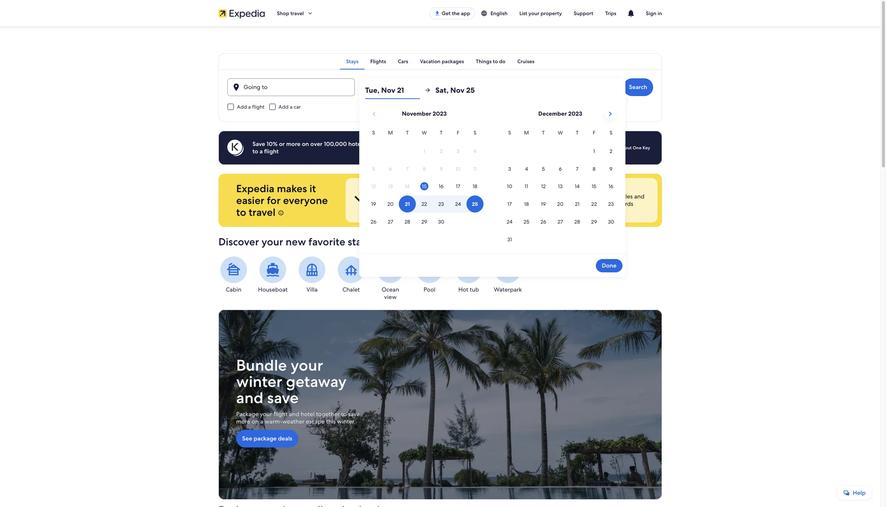 Task type: locate. For each thing, give the bounding box(es) containing it.
29 inside november 2023 element
[[422, 219, 427, 225]]

expedia logo image
[[219, 8, 265, 18]]

1 horizontal spatial 16
[[609, 183, 614, 190]]

27 right 25 button
[[558, 219, 563, 225]]

communication center icon image
[[627, 9, 636, 18]]

one right the about
[[633, 145, 642, 151]]

1 vertical spatial key
[[601, 200, 611, 208]]

27 down prices
[[388, 219, 393, 225]]

cars link
[[392, 53, 414, 70]]

2 15 button from the left
[[586, 178, 603, 195]]

add a flight
[[237, 104, 265, 110]]

1 horizontal spatial 2023
[[569, 110, 583, 118]]

1 horizontal spatial 26
[[541, 219, 547, 225]]

27 button down 21 button
[[552, 213, 569, 230]]

flight left add a car
[[252, 104, 265, 110]]

27 for 2nd the 27 button from the left
[[558, 219, 563, 225]]

2 add from the left
[[279, 104, 289, 110]]

0 horizontal spatial 17
[[456, 183, 460, 190]]

2 29 button from the left
[[586, 213, 603, 230]]

16 right today element
[[439, 183, 444, 190]]

26 inside december 2023 element
[[541, 219, 547, 225]]

0 horizontal spatial m
[[388, 129, 393, 136]]

0 vertical spatial 18
[[473, 183, 478, 190]]

0 horizontal spatial key
[[601, 200, 611, 208]]

sign in
[[646, 10, 662, 17]]

0 horizontal spatial 26 button
[[365, 213, 382, 230]]

18 button left "10"
[[467, 178, 484, 195]]

0 vertical spatial get
[[442, 10, 451, 17]]

travel left xsmall "image"
[[249, 206, 276, 219]]

prices
[[377, 200, 393, 208]]

m up the member on the left of page
[[388, 129, 393, 136]]

4 s from the left
[[610, 129, 613, 136]]

17 right today element
[[456, 183, 460, 190]]

26 button down prices
[[365, 213, 382, 230]]

15 up get alerts if flight prices drop
[[422, 183, 427, 190]]

1 26 from the left
[[371, 219, 377, 225]]

flight
[[252, 104, 265, 110], [264, 148, 279, 155], [410, 193, 424, 200], [503, 193, 517, 200], [274, 411, 288, 418]]

26
[[371, 219, 377, 225], [541, 219, 547, 225]]

0 horizontal spatial 19 button
[[365, 196, 382, 213]]

get for get the app
[[442, 10, 451, 17]]

1 f from the left
[[457, 129, 460, 136]]

0 horizontal spatial 17 button
[[450, 178, 467, 195]]

1 horizontal spatial add
[[279, 104, 289, 110]]

1 m from the left
[[388, 129, 393, 136]]

2 28 button from the left
[[569, 213, 586, 230]]

nov right the -
[[399, 86, 410, 94]]

15 button right if
[[416, 178, 433, 195]]

28 inside december 2023 element
[[575, 219, 580, 225]]

18 button up 25 button
[[518, 196, 535, 213]]

30 button inside december 2023 element
[[603, 213, 620, 230]]

hotel
[[553, 140, 567, 148], [524, 193, 537, 200], [301, 411, 315, 418]]

your inside list your property link
[[529, 10, 540, 17]]

26 button right 24 button
[[535, 213, 552, 230]]

or
[[279, 140, 285, 148]]

1 w from the left
[[422, 129, 427, 136]]

18
[[473, 183, 478, 190], [524, 201, 529, 208]]

w down the december 2023
[[558, 129, 563, 136]]

1
[[594, 148, 595, 155]]

0 horizontal spatial add
[[237, 104, 247, 110]]

and
[[635, 193, 645, 200], [236, 388, 264, 408], [289, 411, 299, 418]]

1 horizontal spatial key
[[643, 145, 651, 151]]

2 horizontal spatial 25
[[524, 219, 530, 225]]

miles
[[619, 193, 633, 200]]

19 button left alerts
[[365, 196, 382, 213]]

1 horizontal spatial 30
[[608, 219, 614, 225]]

tub
[[470, 286, 479, 294]]

2 vertical spatial and
[[289, 411, 299, 418]]

1 19 from the left
[[371, 201, 376, 208]]

2 m from the left
[[524, 129, 529, 136]]

2 horizontal spatial and
[[635, 193, 645, 200]]

bundle your winter getaway and save main content
[[0, 27, 881, 507]]

flight down "10"
[[503, 193, 517, 200]]

1 2023 from the left
[[433, 110, 447, 118]]

0 horizontal spatial more
[[236, 418, 250, 426]]

0 horizontal spatial 15
[[422, 183, 427, 190]]

25
[[466, 85, 475, 95], [411, 86, 418, 94], [524, 219, 530, 225]]

30 button inside november 2023 element
[[433, 213, 450, 230]]

19 inside november 2023 element
[[371, 201, 376, 208]]

0 horizontal spatial 16
[[439, 183, 444, 190]]

next month image
[[606, 109, 615, 118]]

to right this
[[341, 411, 347, 418]]

f up 1 button
[[593, 129, 596, 136]]

0 horizontal spatial bundle
[[236, 355, 287, 376]]

flight up deals
[[274, 411, 288, 418]]

to down 12 at the right top of page
[[539, 193, 544, 200]]

0 vertical spatial more
[[286, 140, 301, 148]]

m up the you
[[524, 129, 529, 136]]

1 horizontal spatial f
[[593, 129, 596, 136]]

25 right sat,
[[466, 85, 475, 95]]

on
[[302, 140, 309, 148], [252, 418, 259, 426]]

0 horizontal spatial 20 button
[[382, 196, 399, 213]]

1 horizontal spatial 28
[[575, 219, 580, 225]]

0 horizontal spatial travel
[[249, 206, 276, 219]]

1 28 button from the left
[[399, 213, 416, 230]]

bundle inside bundle flight + hotel to save
[[482, 193, 501, 200]]

1 29 from the left
[[422, 219, 427, 225]]

2023 for december 2023
[[569, 110, 583, 118]]

1 horizontal spatial 17 button
[[501, 196, 518, 213]]

bundle inside bundle your winter getaway and save package your flight and hotel together to save more on a warm-weather escape this winter.
[[236, 355, 287, 376]]

save inside save 10% or more on over 100,000 hotels with member prices. also, members save up to 30% when you add a hotel to a flight
[[466, 140, 478, 148]]

1 horizontal spatial 28 button
[[569, 213, 586, 230]]

0 horizontal spatial get
[[377, 193, 387, 200]]

24 button
[[501, 213, 518, 230]]

2 19 from the left
[[541, 201, 546, 208]]

0 horizontal spatial one
[[588, 200, 600, 208]]

2 20 from the left
[[557, 201, 564, 208]]

17 up "24"
[[508, 201, 512, 208]]

27 inside december 2023 element
[[558, 219, 563, 225]]

16 inside november 2023 element
[[439, 183, 444, 190]]

11
[[525, 183, 529, 190]]

1 add from the left
[[237, 104, 247, 110]]

2 29 from the left
[[591, 219, 597, 225]]

3 button
[[501, 160, 518, 177]]

2 s from the left
[[474, 129, 477, 136]]

learn about one key link
[[605, 142, 653, 154]]

1 vertical spatial on
[[252, 418, 259, 426]]

0 vertical spatial hotel
[[553, 140, 567, 148]]

29 down get alerts if flight prices drop
[[422, 219, 427, 225]]

20
[[388, 201, 394, 208], [557, 201, 564, 208]]

1 30 button from the left
[[433, 213, 450, 230]]

2 26 from the left
[[541, 219, 547, 225]]

december 2023 element
[[501, 129, 620, 249]]

0 horizontal spatial 25
[[411, 86, 418, 94]]

1 vertical spatial 17
[[508, 201, 512, 208]]

0 horizontal spatial 15 button
[[416, 178, 433, 195]]

flight left or
[[264, 148, 279, 155]]

2 f from the left
[[593, 129, 596, 136]]

2 16 from the left
[[609, 183, 614, 190]]

w up also,
[[422, 129, 427, 136]]

1 27 from the left
[[388, 219, 393, 225]]

1 horizontal spatial on
[[302, 140, 309, 148]]

2 20 button from the left
[[552, 196, 569, 213]]

8
[[593, 166, 596, 172]]

1 vertical spatial 18
[[524, 201, 529, 208]]

m for december 2023
[[524, 129, 529, 136]]

29 button down get alerts if flight prices drop
[[416, 213, 433, 230]]

get right download the app button image
[[442, 10, 451, 17]]

w for november
[[422, 129, 427, 136]]

2 15 from the left
[[592, 183, 597, 190]]

0 horizontal spatial 30
[[438, 219, 445, 225]]

do
[[499, 58, 506, 65]]

17 inside december 2023 element
[[508, 201, 512, 208]]

2 28 from the left
[[575, 219, 580, 225]]

1 horizontal spatial travel
[[291, 10, 304, 17]]

one right 21 button
[[588, 200, 600, 208]]

2 30 button from the left
[[603, 213, 620, 230]]

hotel right +
[[524, 193, 537, 200]]

27 button down prices
[[382, 213, 399, 230]]

key
[[643, 145, 651, 151], [601, 200, 611, 208]]

1 vertical spatial get
[[377, 193, 387, 200]]

1 horizontal spatial 18 button
[[518, 196, 535, 213]]

1 15 from the left
[[422, 183, 427, 190]]

f for december 2023
[[593, 129, 596, 136]]

t down the december 2023
[[576, 129, 579, 136]]

29
[[422, 219, 427, 225], [591, 219, 597, 225]]

2 30 from the left
[[608, 219, 614, 225]]

15 button right 14
[[586, 178, 603, 195]]

1 horizontal spatial 26 button
[[535, 213, 552, 230]]

trailing image
[[307, 10, 314, 17]]

members
[[439, 140, 464, 148]]

0 horizontal spatial 29
[[422, 219, 427, 225]]

to inside bundle flight + hotel to save
[[539, 193, 544, 200]]

done
[[602, 262, 617, 269]]

hot
[[459, 286, 469, 294]]

0 horizontal spatial 28 button
[[399, 213, 416, 230]]

m for november 2023
[[388, 129, 393, 136]]

and right miles
[[635, 193, 645, 200]]

villa button
[[297, 257, 327, 294]]

1 horizontal spatial 30 button
[[603, 213, 620, 230]]

w inside december 2023 element
[[558, 129, 563, 136]]

0 horizontal spatial w
[[422, 129, 427, 136]]

flight right if
[[410, 193, 424, 200]]

1 28 from the left
[[405, 219, 410, 225]]

stays link
[[340, 53, 365, 70]]

tab list containing stays
[[219, 53, 662, 70]]

and right 'warm-'
[[289, 411, 299, 418]]

19 for 19 'button' in november 2023 element
[[371, 201, 376, 208]]

your for list
[[529, 10, 540, 17]]

15 inside december 2023 element
[[592, 183, 597, 190]]

19 left prices
[[371, 201, 376, 208]]

makes
[[277, 182, 307, 195]]

0 horizontal spatial f
[[457, 129, 460, 136]]

more inside save 10% or more on over 100,000 hotels with member prices. also, members save up to 30% when you add a hotel to a flight
[[286, 140, 301, 148]]

get inside get alerts if flight prices drop
[[377, 193, 387, 200]]

flight inside save 10% or more on over 100,000 hotels with member prices. also, members save up to 30% when you add a hotel to a flight
[[264, 148, 279, 155]]

14
[[575, 183, 580, 190]]

30
[[438, 219, 445, 225], [608, 219, 614, 225]]

16 for 1st 16 button from left
[[439, 183, 444, 190]]

17 button
[[450, 178, 467, 195], [501, 196, 518, 213]]

1 27 button from the left
[[382, 213, 399, 230]]

18 down 11
[[524, 201, 529, 208]]

1 vertical spatial bundle
[[236, 355, 287, 376]]

0 horizontal spatial 20
[[388, 201, 394, 208]]

1 horizontal spatial 27 button
[[552, 213, 569, 230]]

6 button
[[552, 160, 569, 177]]

25 right 24 button
[[524, 219, 530, 225]]

flight inside bundle your winter getaway and save package your flight and hotel together to save more on a warm-weather escape this winter.
[[274, 411, 288, 418]]

application containing november 2023
[[365, 105, 620, 249]]

2 t from the left
[[440, 129, 443, 136]]

29 button down 22 button
[[586, 213, 603, 230]]

15 for first 15 "button" from the right
[[592, 183, 597, 190]]

and up package
[[236, 388, 264, 408]]

16 button right today element
[[433, 178, 450, 195]]

english button
[[475, 7, 514, 20]]

tue,
[[365, 85, 380, 95]]

10
[[507, 183, 512, 190]]

and inside earn airline miles and one key rewards
[[635, 193, 645, 200]]

0 vertical spatial on
[[302, 140, 309, 148]]

28 button down 21 button
[[569, 213, 586, 230]]

1 20 button from the left
[[382, 196, 399, 213]]

0 horizontal spatial 26
[[371, 219, 377, 225]]

0 vertical spatial travel
[[291, 10, 304, 17]]

19 down 12 at the right top of page
[[541, 201, 546, 208]]

1 horizontal spatial get
[[442, 10, 451, 17]]

2 2023 from the left
[[569, 110, 583, 118]]

1 horizontal spatial 16 button
[[603, 178, 620, 195]]

t up prices.
[[406, 129, 409, 136]]

0 horizontal spatial 18
[[473, 183, 478, 190]]

0 horizontal spatial 19
[[371, 201, 376, 208]]

23 button
[[603, 196, 620, 213]]

f
[[457, 129, 460, 136], [593, 129, 596, 136]]

shop
[[277, 10, 289, 17]]

15 up earn
[[592, 183, 597, 190]]

s
[[372, 129, 375, 136], [474, 129, 477, 136], [508, 129, 511, 136], [610, 129, 613, 136]]

2023 right "december"
[[569, 110, 583, 118]]

sat, nov 25
[[436, 85, 475, 95]]

save inside bundle flight + hotel to save
[[482, 200, 494, 208]]

to inside "link"
[[493, 58, 498, 65]]

28 down drop
[[405, 219, 410, 225]]

17 button left +
[[501, 196, 518, 213]]

28 button
[[399, 213, 416, 230], [569, 213, 586, 230]]

on inside bundle your winter getaway and save package your flight and hotel together to save more on a warm-weather escape this winter.
[[252, 418, 259, 426]]

more up see
[[236, 418, 250, 426]]

2 horizontal spatial 21
[[575, 201, 580, 208]]

16 button up 23 button
[[603, 178, 620, 195]]

0 vertical spatial bundle
[[482, 193, 501, 200]]

view
[[384, 293, 397, 301]]

hotel inside bundle your winter getaway and save package your flight and hotel together to save more on a warm-weather escape this winter.
[[301, 411, 315, 418]]

1 horizontal spatial hotel
[[524, 193, 537, 200]]

winter.
[[337, 418, 356, 426]]

0 horizontal spatial 27 button
[[382, 213, 399, 230]]

f up members
[[457, 129, 460, 136]]

sat, nov 25 button
[[436, 81, 490, 99]]

your
[[529, 10, 540, 17], [262, 235, 283, 249], [291, 355, 323, 376], [260, 411, 272, 418]]

30 inside december 2023 element
[[608, 219, 614, 225]]

0 vertical spatial 17
[[456, 183, 460, 190]]

chalet button
[[336, 257, 367, 294]]

1 vertical spatial hotel
[[524, 193, 537, 200]]

small image
[[481, 10, 488, 17]]

0 horizontal spatial hotel
[[301, 411, 315, 418]]

learn
[[608, 145, 619, 151]]

earn
[[588, 193, 600, 200]]

3 t from the left
[[542, 129, 545, 136]]

2 horizontal spatial hotel
[[553, 140, 567, 148]]

17 button right today element
[[450, 178, 467, 195]]

1 19 button from the left
[[365, 196, 382, 213]]

27
[[388, 219, 393, 225], [558, 219, 563, 225]]

w for december
[[558, 129, 563, 136]]

2023 right 'november'
[[433, 110, 447, 118]]

0 horizontal spatial 2023
[[433, 110, 447, 118]]

15 inside today element
[[422, 183, 427, 190]]

tab list
[[219, 53, 662, 70]]

flight inside bundle flight + hotel to save
[[503, 193, 517, 200]]

bundle for flight
[[482, 193, 501, 200]]

0 horizontal spatial 28
[[405, 219, 410, 225]]

previous month image
[[370, 109, 379, 118]]

1 horizontal spatial 18
[[524, 201, 529, 208]]

0 horizontal spatial on
[[252, 418, 259, 426]]

1 vertical spatial one
[[588, 200, 600, 208]]

2 27 from the left
[[558, 219, 563, 225]]

1 horizontal spatial 15
[[592, 183, 597, 190]]

on left 'warm-'
[[252, 418, 259, 426]]

1 horizontal spatial m
[[524, 129, 529, 136]]

1 horizontal spatial 29
[[591, 219, 597, 225]]

hotel right add
[[553, 140, 567, 148]]

your for discover
[[262, 235, 283, 249]]

27 for 1st the 27 button
[[388, 219, 393, 225]]

on left over
[[302, 140, 309, 148]]

t up add
[[542, 129, 545, 136]]

travel left trailing icon
[[291, 10, 304, 17]]

1 horizontal spatial bundle
[[482, 193, 501, 200]]

1 horizontal spatial 20 button
[[552, 196, 569, 213]]

1 30 from the left
[[438, 219, 445, 225]]

0 vertical spatial one
[[633, 145, 642, 151]]

28 button down drop
[[399, 213, 416, 230]]

16 up airline
[[609, 183, 614, 190]]

today element
[[420, 182, 429, 191]]

to inside expedia makes it easier for everyone to travel
[[236, 206, 246, 219]]

4 button
[[518, 160, 535, 177]]

16 for second 16 button
[[609, 183, 614, 190]]

waterpark
[[494, 286, 522, 294]]

15 button
[[416, 178, 433, 195], [586, 178, 603, 195]]

get left alerts
[[377, 193, 387, 200]]

13 button
[[552, 178, 569, 195]]

nov 21 - nov 25 button
[[359, 78, 487, 96]]

18 button
[[467, 178, 484, 195], [518, 196, 535, 213]]

travel inside expedia makes it easier for everyone to travel
[[249, 206, 276, 219]]

25 left directional icon
[[411, 86, 418, 94]]

21 button
[[569, 196, 586, 213]]

to left do
[[493, 58, 498, 65]]

hotel left together
[[301, 411, 315, 418]]

1 horizontal spatial more
[[286, 140, 301, 148]]

0 horizontal spatial 16 button
[[433, 178, 450, 195]]

2 w from the left
[[558, 129, 563, 136]]

20 button
[[382, 196, 399, 213], [552, 196, 569, 213]]

add for add a flight
[[237, 104, 247, 110]]

29 down 22
[[591, 219, 597, 225]]

1 horizontal spatial w
[[558, 129, 563, 136]]

19 button inside december 2023 element
[[535, 196, 552, 213]]

to
[[493, 58, 498, 65], [488, 140, 493, 148], [253, 148, 258, 155], [539, 193, 544, 200], [236, 206, 246, 219], [341, 411, 347, 418]]

1 16 from the left
[[439, 183, 444, 190]]

november
[[402, 110, 431, 118]]

0 horizontal spatial 18 button
[[467, 178, 484, 195]]

1 horizontal spatial 27
[[558, 219, 563, 225]]

16 inside december 2023 element
[[609, 183, 614, 190]]

more right or
[[286, 140, 301, 148]]

1 horizontal spatial 19
[[541, 201, 546, 208]]

to inside bundle your winter getaway and save package your flight and hotel together to save more on a warm-weather escape this winter.
[[341, 411, 347, 418]]

1 vertical spatial travel
[[249, 206, 276, 219]]

hotels
[[349, 140, 365, 148]]

20 left 21 button
[[557, 201, 564, 208]]

1 vertical spatial more
[[236, 418, 250, 426]]

29 for 1st 29 button from right
[[591, 219, 597, 225]]

t
[[406, 129, 409, 136], [440, 129, 443, 136], [542, 129, 545, 136], [576, 129, 579, 136]]

easier
[[236, 194, 265, 207]]

0 vertical spatial 17 button
[[450, 178, 467, 195]]

29 inside december 2023 element
[[591, 219, 597, 225]]

1 vertical spatial and
[[236, 388, 264, 408]]

expedia
[[236, 182, 275, 195]]

6
[[559, 166, 562, 172]]

18 inside december 2023 element
[[524, 201, 529, 208]]

1 horizontal spatial 15 button
[[586, 178, 603, 195]]

key inside earn airline miles and one key rewards
[[601, 200, 611, 208]]

f inside december 2023 element
[[593, 129, 596, 136]]

t up members
[[440, 129, 443, 136]]

0 horizontal spatial 30 button
[[433, 213, 450, 230]]

19 inside december 2023 element
[[541, 201, 546, 208]]

get the app link
[[430, 7, 475, 19]]

28 down 21 button
[[575, 219, 580, 225]]

w inside november 2023 element
[[422, 129, 427, 136]]

2 19 button from the left
[[535, 196, 552, 213]]

f inside november 2023 element
[[457, 129, 460, 136]]

list
[[520, 10, 528, 17]]

1 button
[[586, 143, 603, 160]]

0 vertical spatial and
[[635, 193, 645, 200]]

18 left "10"
[[473, 183, 478, 190]]

20 down alerts
[[388, 201, 394, 208]]

1 horizontal spatial 20
[[557, 201, 564, 208]]

18 inside november 2023 element
[[473, 183, 478, 190]]

2 vertical spatial hotel
[[301, 411, 315, 418]]

favorite
[[309, 235, 345, 249]]

villa
[[307, 286, 318, 294]]

shop travel button
[[271, 4, 320, 22]]

19 button down 12 button
[[535, 196, 552, 213]]

2 27 button from the left
[[552, 213, 569, 230]]

vacation packages link
[[414, 53, 470, 70]]

winter
[[236, 372, 282, 392]]

27 inside november 2023 element
[[388, 219, 393, 225]]

application
[[365, 105, 620, 249]]

1 horizontal spatial 29 button
[[586, 213, 603, 230]]

download the app button image
[[434, 10, 440, 16]]

to down expedia
[[236, 206, 246, 219]]



Task type: vqa. For each thing, say whether or not it's contained in the screenshot.


Task type: describe. For each thing, give the bounding box(es) containing it.
1 16 button from the left
[[433, 178, 450, 195]]

earn airline miles and one key rewards
[[588, 193, 645, 208]]

30 inside november 2023 element
[[438, 219, 445, 225]]

23
[[608, 201, 614, 208]]

0 horizontal spatial 21
[[388, 86, 393, 94]]

flights link
[[365, 53, 392, 70]]

11 button
[[518, 178, 535, 195]]

bundle for your
[[236, 355, 287, 376]]

pool
[[424, 286, 436, 294]]

app
[[461, 10, 470, 17]]

package
[[254, 435, 277, 443]]

support
[[574, 10, 594, 17]]

hotel inside bundle flight + hotel to save
[[524, 193, 537, 200]]

hot tub button
[[454, 257, 484, 294]]

car
[[294, 104, 301, 110]]

29 for first 29 button
[[422, 219, 427, 225]]

tue, nov 21 button
[[365, 81, 420, 99]]

1 out of 3 element
[[346, 178, 447, 223]]

bundle your winter getaway and save package your flight and hotel together to save more on a warm-weather escape this winter.
[[236, 355, 360, 426]]

it
[[310, 182, 316, 195]]

discover
[[219, 235, 259, 249]]

travel sale activities deals image
[[219, 310, 662, 500]]

november 2023 element
[[365, 129, 484, 231]]

cruises
[[518, 58, 535, 65]]

save
[[253, 140, 265, 148]]

get alerts if flight prices drop
[[377, 193, 424, 208]]

1 20 from the left
[[388, 201, 394, 208]]

cruises link
[[512, 53, 541, 70]]

for
[[267, 194, 281, 207]]

getaway
[[286, 372, 347, 392]]

2023 for november 2023
[[433, 110, 447, 118]]

november 2023
[[402, 110, 447, 118]]

1 horizontal spatial 21
[[397, 85, 404, 95]]

3 out of 3 element
[[557, 178, 658, 223]]

7 button
[[569, 160, 586, 177]]

vacation packages
[[420, 58, 464, 65]]

-
[[395, 86, 397, 94]]

1 s from the left
[[372, 129, 375, 136]]

15 for first 15 "button" from left
[[422, 183, 427, 190]]

1 horizontal spatial one
[[633, 145, 642, 151]]

houseboat button
[[258, 257, 288, 294]]

5
[[542, 166, 545, 172]]

1 15 button from the left
[[416, 178, 433, 195]]

30%
[[495, 140, 507, 148]]

3
[[508, 166, 511, 172]]

directional image
[[425, 87, 431, 94]]

also,
[[424, 140, 437, 148]]

19 for 19 'button' inside december 2023 element
[[541, 201, 546, 208]]

on inside save 10% or more on over 100,000 hotels with member prices. also, members save up to 30% when you add a hotel to a flight
[[302, 140, 309, 148]]

together
[[316, 411, 340, 418]]

to left "10%"
[[253, 148, 258, 155]]

you
[[525, 140, 535, 148]]

2 16 button from the left
[[603, 178, 620, 195]]

1 26 button from the left
[[365, 213, 382, 230]]

0 vertical spatial key
[[643, 145, 651, 151]]

things to do
[[476, 58, 506, 65]]

expedia makes it easier for everyone to travel
[[236, 182, 328, 219]]

to right up
[[488, 140, 493, 148]]

0 horizontal spatial and
[[236, 388, 264, 408]]

13
[[558, 183, 563, 190]]

weather
[[282, 418, 305, 426]]

english
[[491, 10, 508, 17]]

add for add a car
[[279, 104, 289, 110]]

22 button
[[586, 196, 603, 213]]

about
[[620, 145, 632, 151]]

rewards
[[612, 200, 634, 208]]

cars
[[398, 58, 408, 65]]

0 vertical spatial 18 button
[[467, 178, 484, 195]]

hotel inside save 10% or more on over 100,000 hotels with member prices. also, members save up to 30% when you add a hotel to a flight
[[553, 140, 567, 148]]

ocean view
[[382, 286, 399, 301]]

tab list inside bundle your winter getaway and save main content
[[219, 53, 662, 70]]

19 button inside november 2023 element
[[365, 196, 382, 213]]

warm-
[[265, 418, 282, 426]]

trips
[[605, 10, 617, 17]]

10%
[[267, 140, 278, 148]]

1 vertical spatial 17 button
[[501, 196, 518, 213]]

ocean
[[382, 286, 399, 294]]

see package deals link
[[236, 430, 298, 448]]

more inside bundle your winter getaway and save package your flight and hotel together to save more on a warm-weather escape this winter.
[[236, 418, 250, 426]]

2 26 button from the left
[[535, 213, 552, 230]]

xsmall image
[[278, 210, 284, 216]]

26 inside november 2023 element
[[371, 219, 377, 225]]

sign
[[646, 10, 657, 17]]

sat,
[[436, 85, 449, 95]]

hot tub
[[459, 286, 479, 294]]

18 for rightmost 18 button
[[524, 201, 529, 208]]

nov right sat,
[[451, 85, 465, 95]]

1 horizontal spatial and
[[289, 411, 299, 418]]

with
[[367, 140, 379, 148]]

100,000
[[324, 140, 347, 148]]

+
[[519, 193, 522, 200]]

the
[[452, 10, 460, 17]]

cabin button
[[219, 257, 249, 294]]

17 inside november 2023 element
[[456, 183, 460, 190]]

deals
[[278, 435, 292, 443]]

21 inside december 2023 element
[[575, 201, 580, 208]]

12
[[541, 183, 546, 190]]

a inside bundle your winter getaway and save package your flight and hotel together to save more on a warm-weather escape this winter.
[[260, 418, 263, 426]]

8 button
[[586, 160, 603, 177]]

17 button inside november 2023 element
[[450, 178, 467, 195]]

9 button
[[603, 160, 620, 177]]

1 29 button from the left
[[416, 213, 433, 230]]

flight inside get alerts if flight prices drop
[[410, 193, 424, 200]]

member
[[380, 140, 403, 148]]

2 out of 3 element
[[451, 178, 552, 223]]

in
[[658, 10, 662, 17]]

4 t from the left
[[576, 129, 579, 136]]

get for get alerts if flight prices drop
[[377, 193, 387, 200]]

add
[[537, 140, 547, 148]]

28 button inside december 2023 element
[[569, 213, 586, 230]]

when
[[508, 140, 524, 148]]

1 horizontal spatial 25
[[466, 85, 475, 95]]

your for bundle
[[291, 355, 323, 376]]

2
[[610, 148, 613, 155]]

things
[[476, 58, 492, 65]]

25 inside december 2023 element
[[524, 219, 530, 225]]

nov left the -
[[376, 86, 387, 94]]

9
[[610, 166, 613, 172]]

trips link
[[599, 7, 623, 20]]

package
[[236, 411, 259, 418]]

see
[[242, 435, 252, 443]]

see package deals
[[242, 435, 292, 443]]

discover your new favorite stay
[[219, 235, 367, 249]]

28 inside november 2023 element
[[405, 219, 410, 225]]

search
[[629, 83, 648, 91]]

nov right tue,
[[381, 85, 396, 95]]

save 10% or more on over 100,000 hotels with member prices. also, members save up to 30% when you add a hotel to a flight
[[253, 140, 567, 155]]

application inside bundle your winter getaway and save main content
[[365, 105, 620, 249]]

chalet
[[343, 286, 360, 294]]

22
[[592, 201, 597, 208]]

stays
[[346, 58, 359, 65]]

things to do link
[[470, 53, 512, 70]]

18 for the topmost 18 button
[[473, 183, 478, 190]]

learn about one key
[[608, 145, 651, 151]]

december 2023
[[539, 110, 583, 118]]

f for november 2023
[[457, 129, 460, 136]]

one inside earn airline miles and one key rewards
[[588, 200, 600, 208]]

waterpark button
[[493, 257, 523, 294]]

28 button inside november 2023 element
[[399, 213, 416, 230]]

prices.
[[405, 140, 422, 148]]

travel inside dropdown button
[[291, 10, 304, 17]]

list your property
[[520, 10, 562, 17]]

everyone
[[283, 194, 328, 207]]

1 t from the left
[[406, 129, 409, 136]]

3 s from the left
[[508, 129, 511, 136]]

cabin
[[226, 286, 242, 294]]



